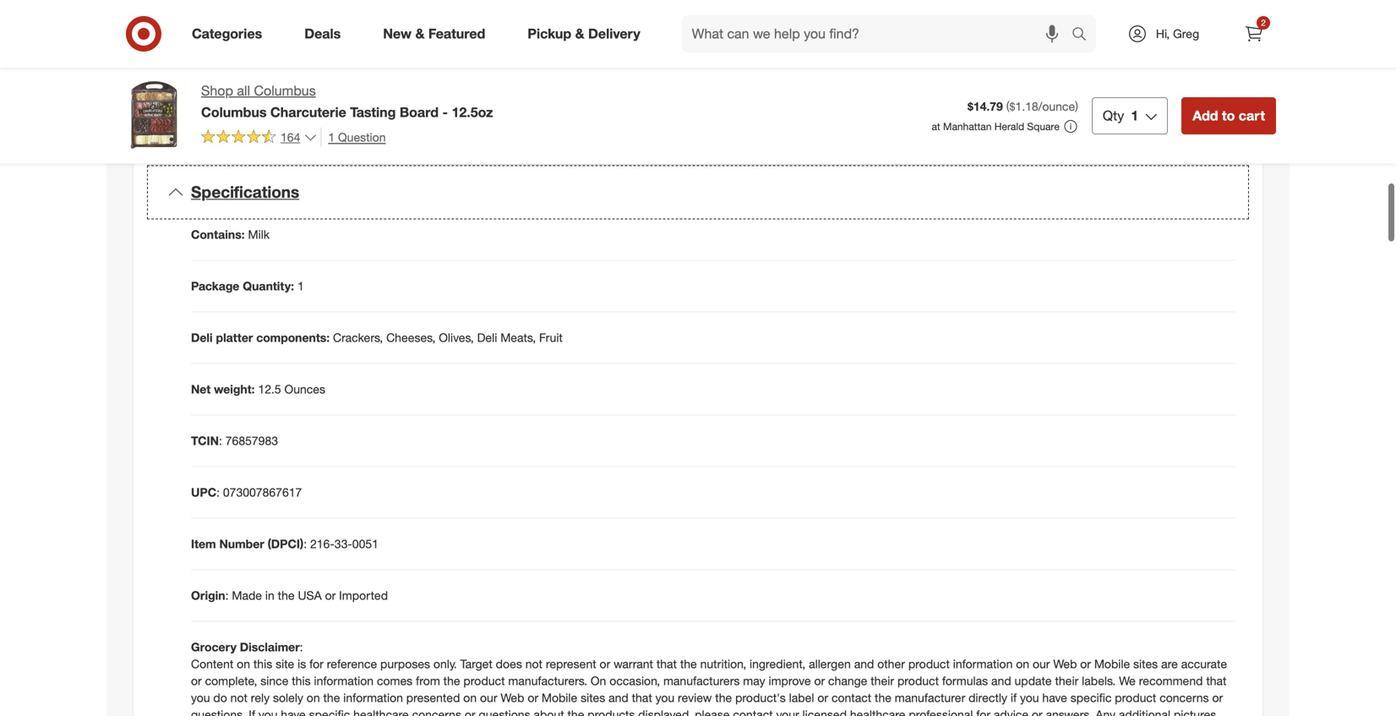 Task type: locate. For each thing, give the bounding box(es) containing it.
and up change
[[854, 656, 874, 671]]

search button
[[1064, 15, 1105, 56]]

mobile up labels. at bottom right
[[1095, 656, 1130, 671]]

specific down "reference"
[[309, 707, 350, 716]]

1 vertical spatial not
[[230, 690, 248, 705]]

1 horizontal spatial our
[[1033, 656, 1050, 671]]

ounces
[[285, 382, 325, 396]]

2 healthcare from the left
[[850, 707, 906, 716]]

comes
[[377, 673, 413, 688]]

1 horizontal spatial all
[[237, 82, 250, 99]]

: for made
[[225, 588, 229, 603]]

& for pickup
[[575, 25, 585, 42]]

: left 76857983
[[219, 433, 222, 448]]

accurate
[[1182, 656, 1228, 671]]

2 deli from the left
[[477, 330, 497, 345]]

not down complete,
[[230, 690, 248, 705]]

sites left are
[[1134, 656, 1158, 671]]

manufacturer
[[895, 690, 966, 705]]

0 vertical spatial have
[[1043, 690, 1068, 705]]

1 vertical spatial information
[[314, 673, 374, 688]]

their up answers.
[[1055, 673, 1079, 688]]

0 vertical spatial contact
[[832, 690, 872, 705]]

or down content
[[191, 673, 202, 688]]

on
[[237, 656, 250, 671], [1016, 656, 1030, 671], [307, 690, 320, 705], [464, 690, 477, 705]]

073007867617
[[223, 485, 302, 500]]

have
[[1043, 690, 1068, 705], [281, 707, 306, 716]]

information down the comes
[[343, 690, 403, 705]]

2 link
[[1236, 15, 1273, 52]]

the up please
[[715, 690, 732, 705]]

have down solely in the bottom of the page
[[281, 707, 306, 716]]

2 vertical spatial that
[[632, 690, 652, 705]]

the up the manufacturers
[[680, 656, 697, 671]]

new & featured link
[[369, 15, 507, 52]]

1 horizontal spatial and
[[854, 656, 874, 671]]

and up products on the left of the page
[[609, 690, 629, 705]]

your
[[776, 707, 799, 716]]

1 vertical spatial our
[[480, 690, 497, 705]]

1 horizontal spatial deli
[[477, 330, 497, 345]]

0 horizontal spatial contains:
[[191, 227, 245, 242]]

0 vertical spatial and
[[854, 656, 874, 671]]

in
[[265, 588, 275, 603]]

1 vertical spatial for
[[977, 707, 991, 716]]

concerns down presented
[[412, 707, 462, 716]]

all right shop
[[237, 82, 250, 99]]

1 horizontal spatial concerns
[[1160, 690, 1209, 705]]

on
[[591, 673, 606, 688]]

healthcare down change
[[850, 707, 906, 716]]

deli
[[191, 330, 213, 345], [477, 330, 497, 345]]

review
[[678, 690, 712, 705]]

or
[[325, 588, 336, 603], [600, 656, 611, 671], [1081, 656, 1091, 671], [191, 673, 202, 688], [814, 673, 825, 688], [528, 690, 539, 705], [818, 690, 829, 705], [1213, 690, 1223, 705], [465, 707, 476, 716], [1032, 707, 1043, 716]]

1 vertical spatial columbus
[[201, 104, 267, 120]]

charcuterie
[[270, 104, 346, 120]]

not up manufacturers.
[[526, 656, 543, 671]]

0 vertical spatial columbus
[[254, 82, 316, 99]]

mobile up about
[[542, 690, 578, 705]]

contains: left milk
[[191, 227, 245, 242]]

deli platter components: crackers, cheeses, olives, deli meats, fruit
[[191, 330, 563, 345]]

2 vertical spatial and
[[609, 690, 629, 705]]

for down directly
[[977, 707, 991, 716]]

12.5
[[258, 382, 281, 396]]

0 horizontal spatial their
[[871, 673, 894, 688]]

1 horizontal spatial their
[[1055, 673, 1079, 688]]

their down the other
[[871, 673, 894, 688]]

that down occasion,
[[632, 690, 652, 705]]

contact down product's
[[733, 707, 773, 716]]

0 horizontal spatial deli
[[191, 330, 213, 345]]

complete,
[[205, 673, 257, 688]]

that right warrant
[[657, 656, 677, 671]]

you left do
[[191, 690, 210, 705]]

all right show
[[213, 111, 223, 123]]

displayed,
[[638, 707, 692, 716]]

contact down change
[[832, 690, 872, 705]]

tcin
[[191, 433, 219, 448]]

we
[[1119, 673, 1136, 688]]

concerns
[[1160, 690, 1209, 705], [412, 707, 462, 716]]

our up update on the right bottom
[[1033, 656, 1050, 671]]

all inside button
[[213, 111, 223, 123]]

1 vertical spatial contact
[[733, 707, 773, 716]]

package
[[191, 279, 240, 293]]

1 horizontal spatial not
[[526, 656, 543, 671]]

& right the new
[[415, 25, 425, 42]]

or up licensed
[[818, 690, 829, 705]]

0 vertical spatial web
[[1054, 656, 1077, 671]]

on up complete,
[[237, 656, 250, 671]]

0 horizontal spatial healthcare
[[353, 707, 409, 716]]

all inside shop all columbus columbus charcuterie tasting board - 12.5oz
[[237, 82, 250, 99]]

1 vertical spatial and
[[992, 673, 1012, 688]]

0 horizontal spatial and
[[609, 690, 629, 705]]

1 horizontal spatial that
[[657, 656, 677, 671]]

deli right olives,
[[477, 330, 497, 345]]

1 vertical spatial all
[[213, 111, 223, 123]]

164
[[281, 130, 300, 144]]

healthcare down the comes
[[353, 707, 409, 716]]

What can we help you find? suggestions appear below search field
[[682, 15, 1076, 52]]

that down accurate
[[1207, 673, 1227, 688]]

33-
[[335, 536, 352, 551]]

:
[[219, 433, 222, 448], [216, 485, 220, 500], [304, 536, 307, 551], [225, 588, 229, 603], [300, 639, 303, 654]]

tasting
[[350, 104, 396, 120]]

1 left the question
[[328, 130, 335, 144]]

information up the formulas
[[953, 656, 1013, 671]]

from
[[416, 673, 440, 688]]

1 right quantity:
[[298, 279, 304, 293]]

1 horizontal spatial specific
[[1071, 690, 1112, 705]]

1 horizontal spatial contains:
[[720, 7, 778, 23]]

1 vertical spatial this
[[292, 673, 311, 688]]

0 vertical spatial contains:
[[720, 7, 778, 23]]

0 horizontal spatial all
[[213, 111, 223, 123]]

1 horizontal spatial web
[[1054, 656, 1077, 671]]

0 horizontal spatial contact
[[733, 707, 773, 716]]

0 horizontal spatial web
[[501, 690, 524, 705]]

sites
[[1134, 656, 1158, 671], [581, 690, 605, 705]]

improve
[[769, 673, 811, 688]]

0 vertical spatial concerns
[[1160, 690, 1209, 705]]

shop all columbus columbus charcuterie tasting board - 12.5oz
[[201, 82, 493, 120]]

0 horizontal spatial 1
[[298, 279, 304, 293]]

origin
[[191, 588, 225, 603]]

represent
[[546, 656, 597, 671]]

mobile
[[1095, 656, 1130, 671], [542, 690, 578, 705]]

components:
[[256, 330, 330, 345]]

web up answers.
[[1054, 656, 1077, 671]]

0 vertical spatial specific
[[1071, 690, 1112, 705]]

licensed
[[803, 707, 847, 716]]

2 horizontal spatial and
[[992, 673, 1012, 688]]

the right in
[[278, 588, 295, 603]]

web
[[1054, 656, 1077, 671], [501, 690, 524, 705]]

manhattan
[[943, 120, 992, 133]]

: up is
[[300, 639, 303, 654]]

1 & from the left
[[415, 25, 425, 42]]

2 horizontal spatial that
[[1207, 673, 1227, 688]]

and up if
[[992, 673, 1012, 688]]

1 horizontal spatial have
[[1043, 690, 1068, 705]]

0 horizontal spatial &
[[415, 25, 425, 42]]

the down only.
[[444, 673, 460, 688]]

sites down on
[[581, 690, 605, 705]]

2 vertical spatial information
[[343, 690, 403, 705]]

qty 1
[[1103, 107, 1139, 124]]

you right if
[[1020, 690, 1039, 705]]

0 vertical spatial information
[[953, 656, 1013, 671]]

hi,
[[1156, 26, 1170, 41]]

0 vertical spatial for
[[309, 656, 324, 671]]

deli left platter
[[191, 330, 213, 345]]

: for 76857983
[[219, 433, 222, 448]]

formulas
[[942, 673, 988, 688]]

0 horizontal spatial that
[[632, 690, 652, 705]]

2 & from the left
[[575, 25, 585, 42]]

1 horizontal spatial for
[[977, 707, 991, 716]]

0 vertical spatial sites
[[1134, 656, 1158, 671]]

2 their from the left
[[1055, 673, 1079, 688]]

this down the disclaimer
[[254, 656, 272, 671]]

site
[[276, 656, 294, 671]]

1 vertical spatial contains:
[[191, 227, 245, 242]]

for right is
[[309, 656, 324, 671]]

(
[[1007, 99, 1010, 114]]

pickup & delivery link
[[513, 15, 662, 52]]

nutritional
[[226, 111, 271, 123]]

net weight: 12.5 ounces
[[191, 382, 325, 396]]

professional
[[909, 707, 973, 716]]

specific down labels. at bottom right
[[1071, 690, 1112, 705]]

origin : made in the usa or imported
[[191, 588, 388, 603]]

1 right the qty
[[1131, 107, 1139, 124]]

have up answers.
[[1043, 690, 1068, 705]]

pickup & delivery
[[528, 25, 641, 42]]

columbus
[[254, 82, 316, 99], [201, 104, 267, 120]]

the down "reference"
[[323, 690, 340, 705]]

web up questions
[[501, 690, 524, 705]]

other
[[878, 656, 905, 671]]

& inside 'link'
[[415, 25, 425, 42]]

contains: for contains: milk
[[191, 227, 245, 242]]

product's
[[736, 690, 786, 705]]

1 healthcare from the left
[[353, 707, 409, 716]]

2 vertical spatial 1
[[298, 279, 304, 293]]

: left made
[[225, 588, 229, 603]]

on down target
[[464, 690, 477, 705]]

0 horizontal spatial sites
[[581, 690, 605, 705]]

216-
[[310, 536, 335, 551]]

add
[[1193, 107, 1219, 124]]

herald
[[995, 120, 1025, 133]]

1 vertical spatial specific
[[309, 707, 350, 716]]

you down rely
[[259, 707, 278, 716]]

0 horizontal spatial specific
[[309, 707, 350, 716]]

: left 216-
[[304, 536, 307, 551]]

upc : 073007867617
[[191, 485, 302, 500]]

0 vertical spatial not
[[526, 656, 543, 671]]

: left 073007867617
[[216, 485, 220, 500]]

all for show
[[213, 111, 223, 123]]

all for shop
[[237, 82, 250, 99]]

the right about
[[568, 707, 584, 716]]

columbus down shop
[[201, 104, 267, 120]]

content
[[191, 656, 234, 671]]

0 horizontal spatial have
[[281, 707, 306, 716]]

1 vertical spatial concerns
[[412, 707, 462, 716]]

our up questions
[[480, 690, 497, 705]]

0 vertical spatial this
[[254, 656, 272, 671]]

1 horizontal spatial healthcare
[[850, 707, 906, 716]]

0 vertical spatial mobile
[[1095, 656, 1130, 671]]

0 horizontal spatial not
[[230, 690, 248, 705]]

0 horizontal spatial concerns
[[412, 707, 462, 716]]

update
[[1015, 673, 1052, 688]]

package quantity: 1
[[191, 279, 304, 293]]

pickup
[[528, 25, 572, 42]]

grocery
[[191, 639, 237, 654]]

0 vertical spatial 1
[[1131, 107, 1139, 124]]

at
[[932, 120, 941, 133]]

columbus up info
[[254, 82, 316, 99]]

ingredient,
[[750, 656, 806, 671]]

1 vertical spatial have
[[281, 707, 306, 716]]

$1.18
[[1010, 99, 1039, 114]]

this down is
[[292, 673, 311, 688]]

upc
[[191, 485, 216, 500]]

information down "reference"
[[314, 673, 374, 688]]

wheat
[[990, 7, 1029, 23]]

contains: left milk,,contains:
[[720, 7, 778, 23]]

you
[[191, 690, 210, 705], [656, 690, 675, 705], [1020, 690, 1039, 705], [259, 707, 278, 716]]

0 vertical spatial all
[[237, 82, 250, 99]]

0 vertical spatial that
[[657, 656, 677, 671]]

label
[[789, 690, 814, 705]]

concerns down recommend
[[1160, 690, 1209, 705]]

or left questions
[[465, 707, 476, 716]]

0 horizontal spatial mobile
[[542, 690, 578, 705]]

1 vertical spatial 1
[[328, 130, 335, 144]]

& right pickup
[[575, 25, 585, 42]]

or up on
[[600, 656, 611, 671]]

manufacturers
[[664, 673, 740, 688]]

1 horizontal spatial &
[[575, 25, 585, 42]]

0 horizontal spatial for
[[309, 656, 324, 671]]

nutrition,
[[700, 656, 747, 671]]



Task type: vqa. For each thing, say whether or not it's contained in the screenshot.
All within button
yes



Task type: describe. For each thing, give the bounding box(es) containing it.
made
[[232, 588, 262, 603]]

12.5oz
[[452, 104, 493, 120]]

or up labels. at bottom right
[[1081, 656, 1091, 671]]

answers.
[[1046, 707, 1093, 716]]

add to cart
[[1193, 107, 1266, 124]]

& for new
[[415, 25, 425, 42]]

weight:
[[214, 382, 255, 396]]

show all nutritional info
[[185, 111, 291, 123]]

advice
[[994, 707, 1029, 716]]

: for 073007867617
[[216, 485, 220, 500]]

categories link
[[178, 15, 283, 52]]

disclaimer
[[240, 639, 300, 654]]

0051
[[352, 536, 379, 551]]

164 link
[[201, 128, 317, 148]]

directly
[[969, 690, 1008, 705]]

1 horizontal spatial contact
[[832, 690, 872, 705]]

at manhattan herald square
[[932, 120, 1060, 133]]

tcin : 76857983
[[191, 433, 278, 448]]

specifications
[[191, 182, 299, 202]]

if
[[1011, 690, 1017, 705]]

deals
[[305, 25, 341, 42]]

the down the other
[[875, 690, 892, 705]]

show all nutritional info button
[[178, 104, 298, 131]]

1 vertical spatial mobile
[[542, 690, 578, 705]]

(dpci)
[[268, 536, 304, 551]]

1 vertical spatial web
[[501, 690, 524, 705]]

number
[[219, 536, 264, 551]]

products
[[588, 707, 635, 716]]

usa
[[298, 588, 322, 603]]

1 deli from the left
[[191, 330, 213, 345]]

grocery disclaimer : content on this site is for reference purposes only.  target does not represent or warrant that the nutrition, ingredient, allergen and other product information on our web or mobile sites are accurate or complete, since this information comes from the product manufacturers.  on occasion, manufacturers may improve or change their product formulas and update their labels.  we recommend that you do not rely solely on the information presented on our web or mobile sites and that you review the product's label or contact the manufacturer directly if you have specific product concerns or questions.  if you have specific healthcare concerns or questions about the products displayed, please contact your licensed healthcare professional for advice or answers.  any additional pictu
[[191, 639, 1228, 716]]

quantity:
[[243, 279, 294, 293]]

platter
[[216, 330, 253, 345]]

additional
[[1119, 707, 1171, 716]]

item
[[191, 536, 216, 551]]

do
[[213, 690, 227, 705]]

change
[[828, 673, 868, 688]]

new & featured
[[383, 25, 485, 42]]

please
[[695, 707, 730, 716]]

manufacturers.
[[508, 673, 588, 688]]

if
[[249, 707, 255, 716]]

are
[[1162, 656, 1178, 671]]

categories
[[192, 25, 262, 42]]

)
[[1075, 99, 1079, 114]]

meats,
[[501, 330, 536, 345]]

contains: milk,,contains: milk, soy,contains: wheat
[[720, 7, 1029, 23]]

fruit
[[539, 330, 563, 345]]

info
[[274, 111, 291, 123]]

1 vertical spatial that
[[1207, 673, 1227, 688]]

only.
[[434, 656, 457, 671]]

: inside "grocery disclaimer : content on this site is for reference purposes only.  target does not represent or warrant that the nutrition, ingredient, allergen and other product information on our web or mobile sites are accurate or complete, since this information comes from the product manufacturers.  on occasion, manufacturers may improve or change their product formulas and update their labels.  we recommend that you do not rely solely on the information presented on our web or mobile sites and that you review the product's label or contact the manufacturer directly if you have specific product concerns or questions.  if you have specific healthcare concerns or questions about the products displayed, please contact your licensed healthcare professional for advice or answers.  any additional pictu"
[[300, 639, 303, 654]]

milk,
[[874, 7, 902, 23]]

1 horizontal spatial 1
[[328, 130, 335, 144]]

item number (dpci) : 216-33-0051
[[191, 536, 379, 551]]

or right usa
[[325, 588, 336, 603]]

board
[[400, 104, 439, 120]]

question
[[338, 130, 386, 144]]

new
[[383, 25, 412, 42]]

contains: for contains: milk,,contains: milk, soy,contains: wheat
[[720, 7, 778, 23]]

or down allergen
[[814, 673, 825, 688]]

to
[[1222, 107, 1235, 124]]

delivery
[[588, 25, 641, 42]]

olives,
[[439, 330, 474, 345]]

allergen
[[809, 656, 851, 671]]

purposes
[[380, 656, 430, 671]]

0 vertical spatial our
[[1033, 656, 1050, 671]]

may
[[743, 673, 766, 688]]

you up displayed,
[[656, 690, 675, 705]]

square
[[1027, 120, 1060, 133]]

1 their from the left
[[871, 673, 894, 688]]

milk,,contains:
[[782, 7, 870, 23]]

net
[[191, 382, 211, 396]]

2 horizontal spatial 1
[[1131, 107, 1139, 124]]

deals link
[[290, 15, 362, 52]]

1 question link
[[321, 128, 386, 147]]

since
[[261, 673, 289, 688]]

reference
[[327, 656, 377, 671]]

featured
[[428, 25, 485, 42]]

$14.79 ( $1.18 /ounce )
[[968, 99, 1079, 114]]

on up update on the right bottom
[[1016, 656, 1030, 671]]

imported
[[339, 588, 388, 603]]

or down accurate
[[1213, 690, 1223, 705]]

or right advice
[[1032, 707, 1043, 716]]

qty
[[1103, 107, 1125, 124]]

milk
[[248, 227, 270, 242]]

0 horizontal spatial our
[[480, 690, 497, 705]]

1 horizontal spatial sites
[[1134, 656, 1158, 671]]

76857983
[[226, 433, 278, 448]]

or up about
[[528, 690, 539, 705]]

1 horizontal spatial this
[[292, 673, 311, 688]]

2
[[1261, 17, 1266, 28]]

warrant
[[614, 656, 653, 671]]

image of columbus charcuterie tasting board - 12.5oz image
[[120, 81, 188, 149]]

is
[[298, 656, 306, 671]]

on right solely in the bottom of the page
[[307, 690, 320, 705]]

occasion,
[[610, 673, 660, 688]]

cheeses,
[[386, 330, 436, 345]]

presented
[[406, 690, 460, 705]]

greg
[[1173, 26, 1200, 41]]

sugars
[[204, 14, 249, 30]]

contains: milk
[[191, 227, 270, 242]]

1 vertical spatial sites
[[581, 690, 605, 705]]

calcium mg
[[204, 75, 279, 91]]

/ounce
[[1039, 99, 1075, 114]]

calcium
[[204, 75, 256, 91]]

soy,contains:
[[905, 7, 986, 23]]

shop
[[201, 82, 233, 99]]

0 horizontal spatial this
[[254, 656, 272, 671]]

1 horizontal spatial mobile
[[1095, 656, 1130, 671]]



